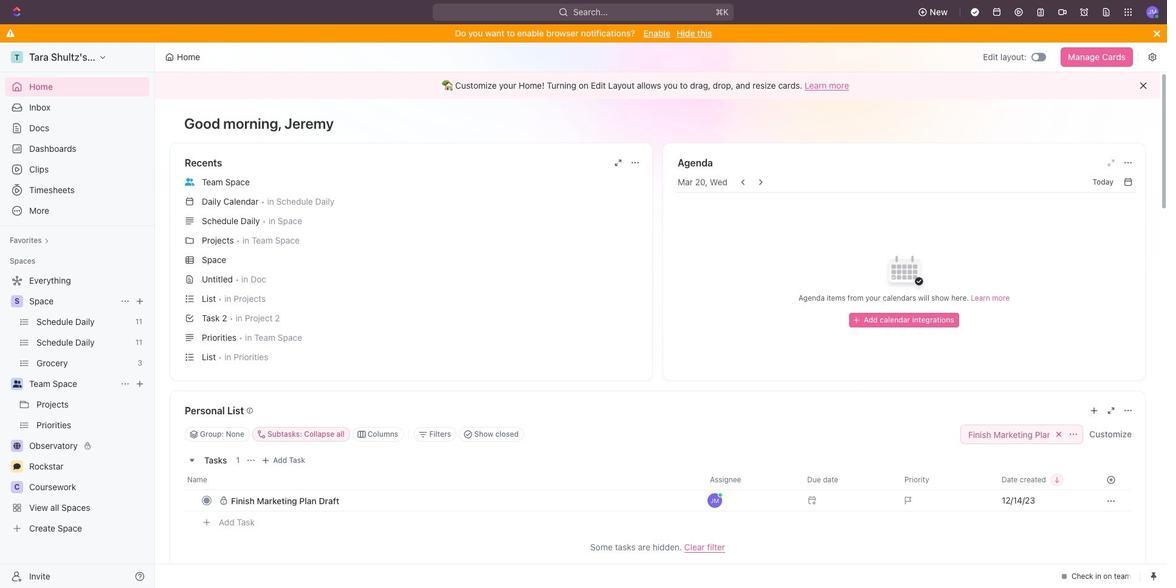 Task type: locate. For each thing, give the bounding box(es) containing it.
sidebar navigation
[[0, 43, 157, 589]]

1 vertical spatial user group image
[[12, 381, 22, 388]]

Search tasks... text field
[[961, 426, 1083, 444]]

tree
[[5, 271, 150, 539]]

alert
[[155, 72, 1161, 99]]

coursework, , element
[[11, 482, 23, 494]]

0 vertical spatial user group image
[[185, 178, 195, 186]]

user group image
[[185, 178, 195, 186], [12, 381, 22, 388]]



Task type: vqa. For each thing, say whether or not it's contained in the screenshot.
tree in Sidebar navigation
yes



Task type: describe. For each thing, give the bounding box(es) containing it.
0 horizontal spatial user group image
[[12, 381, 22, 388]]

tree inside 'sidebar' navigation
[[5, 271, 150, 539]]

1 horizontal spatial user group image
[[185, 178, 195, 186]]

globe image
[[13, 443, 21, 450]]

jeremy miller's workspace, , element
[[11, 51, 23, 63]]

comment image
[[13, 463, 21, 471]]

space, , element
[[11, 296, 23, 308]]



